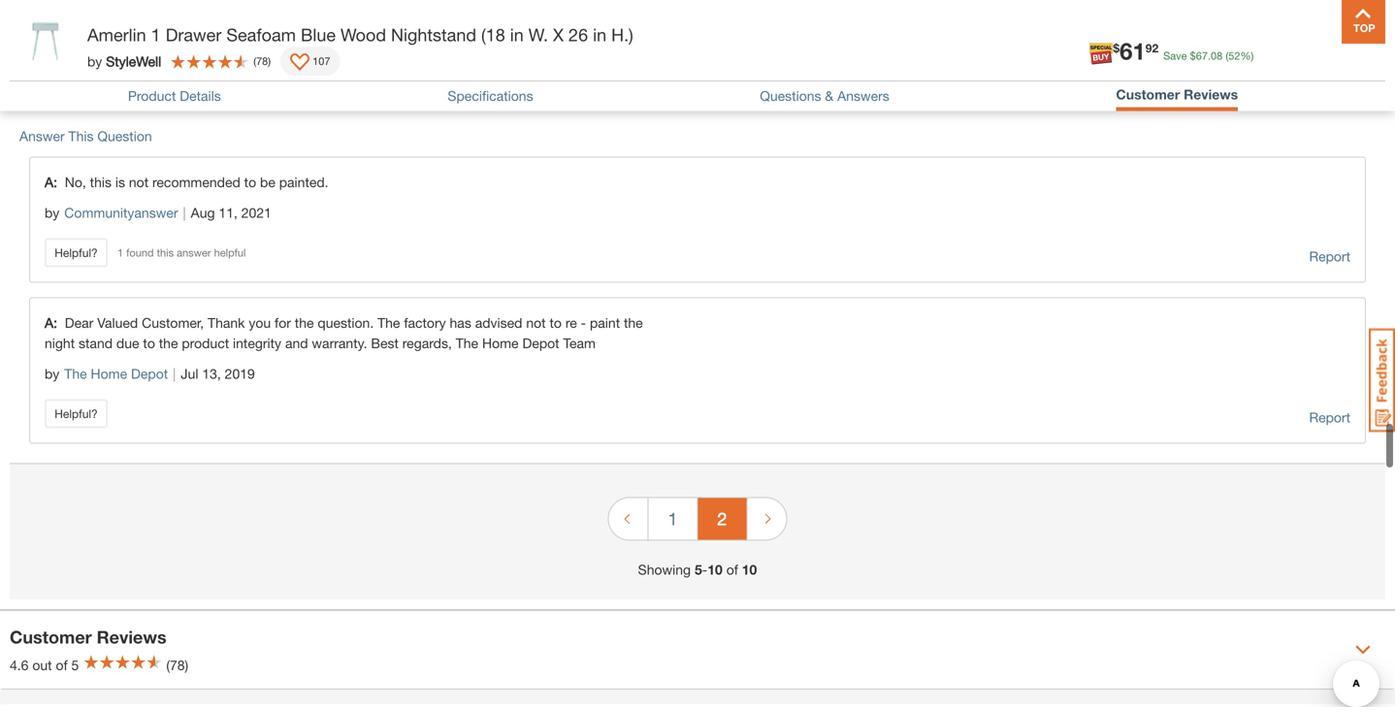 Task type: vqa. For each thing, say whether or not it's contained in the screenshot.
Field
no



Task type: describe. For each thing, give the bounding box(es) containing it.
stylewell
[[106, 53, 161, 69]]

home inside dear valued customer, thank you for the questions. the leg spread width is 18inches, and we are asking the factory to provide the drawer dimension. please allows us 24/48hrs to respond.  best regards, the home depot team
[[124, 55, 161, 71]]

drawer
[[166, 24, 222, 45]]

2 horizontal spatial the
[[295, 14, 314, 30]]

thank
[[208, 14, 245, 30]]

0 horizontal spatial to
[[157, 34, 169, 50]]

arnold button
[[39, 239, 79, 260]]

leg
[[411, 14, 429, 30]]

arnold
[[39, 241, 79, 257]]

8
[[1353, 21, 1360, 35]]

team
[[205, 55, 236, 71]]

1 horizontal spatial to
[[244, 337, 256, 353]]

0 vertical spatial |
[[173, 85, 176, 101]]

asking
[[45, 34, 84, 50]]

8 link
[[1325, 18, 1372, 70]]

)
[[268, 55, 271, 67]]

save
[[1164, 49, 1187, 62]]

spread
[[433, 14, 474, 30]]

( 78 )
[[253, 55, 271, 67]]

.
[[1208, 49, 1211, 62]]

18inches,
[[529, 14, 587, 30]]

dear valued customer, thank you for the questions. the leg spread width is 18inches, and we are asking the factory to provide the drawer dimension. please allows us 24/48hrs to respond.  best regards, the home depot team
[[45, 14, 658, 71]]

10,
[[113, 241, 132, 257]]

customer,
[[142, 14, 204, 30]]

1 vertical spatial the
[[98, 55, 121, 71]]

$ inside $ 61 92
[[1113, 41, 1120, 55]]

107 button
[[281, 47, 340, 76]]

customer
[[1124, 88, 1184, 104]]

seafoam
[[226, 24, 296, 45]]

| for can this be painted?
[[84, 241, 87, 257]]

communityanswer button
[[64, 365, 178, 387]]

2 vertical spatial the
[[64, 85, 87, 101]]

painted?
[[137, 206, 205, 227]]

allows
[[405, 34, 443, 50]]

1 horizontal spatial $
[[1190, 49, 1196, 62]]

0 vertical spatial aug
[[181, 85, 205, 101]]

1 in from the left
[[510, 24, 524, 45]]

%)
[[1241, 49, 1254, 62]]

details
[[180, 88, 221, 104]]

drawer
[[244, 34, 286, 50]]

1 vertical spatial aug
[[191, 368, 215, 384]]

are
[[639, 14, 658, 30]]

w.
[[529, 24, 548, 45]]

provide
[[172, 34, 218, 50]]

2 helpful? button from the top
[[45, 401, 108, 430]]

52
[[1229, 49, 1241, 62]]

product
[[128, 88, 176, 104]]

you
[[249, 14, 271, 30]]

2021
[[241, 368, 272, 384]]

reviews
[[1188, 88, 1238, 104]]

by communityanswer | aug 11, 2021
[[45, 368, 272, 384]]

helpful? for 2nd helpful? button from the bottom of the questions element
[[55, 127, 98, 140]]

by arnold | jul 10, 2019
[[19, 241, 166, 257]]

0 horizontal spatial 1
[[151, 24, 161, 45]]

0 horizontal spatial be
[[112, 206, 132, 227]]

services
[[1070, 51, 1129, 69]]

11,
[[219, 368, 238, 384]]

0 horizontal spatial (
[[253, 55, 256, 67]]

question
[[97, 291, 152, 307]]

communityanswer
[[64, 368, 178, 384]]

blue
[[301, 24, 336, 45]]

this for can
[[79, 206, 107, 227]]

best
[[595, 34, 623, 50]]

this
[[68, 291, 94, 307]]

this for no,
[[90, 337, 112, 353]]

width
[[478, 14, 511, 30]]

wood
[[341, 24, 386, 45]]

10pm
[[194, 37, 236, 56]]

caret image
[[1356, 224, 1371, 239]]

107
[[313, 55, 330, 67]]

2 in from the left
[[593, 24, 607, 45]]

daly city 10pm
[[124, 37, 236, 56]]

report button
[[1309, 409, 1351, 430]]

questions
[[759, 86, 825, 102]]

&
[[829, 86, 838, 102]]

1 vertical spatial depot
[[131, 85, 168, 101]]

dimension.
[[290, 34, 357, 50]]

is inside dear valued customer, thank you for the questions. the leg spread width is 18inches, and we are asking the factory to provide the drawer dimension. please allows us 24/48hrs to respond.  best regards, the home depot team
[[515, 14, 525, 30]]

questions.
[[318, 14, 381, 30]]

0 vertical spatial 2019
[[231, 85, 262, 101]]

by for can
[[19, 241, 34, 257]]

nightstand
[[391, 24, 476, 45]]

94015 button
[[282, 37, 349, 56]]



Task type: locate. For each thing, give the bounding box(es) containing it.
( right the 08
[[1226, 49, 1229, 62]]

by left arnold
[[19, 241, 34, 257]]

questions & answers button
[[759, 86, 898, 106], [759, 86, 898, 102]]

2 a: from the top
[[45, 337, 57, 353]]

be up "2021"
[[260, 337, 275, 353]]

2 horizontal spatial |
[[183, 368, 186, 384]]

26
[[569, 24, 588, 45]]

specifications
[[447, 88, 533, 104]]

in right 26 on the left top of page
[[593, 24, 607, 45]]

the
[[384, 14, 407, 30], [98, 55, 121, 71], [64, 85, 87, 101]]

1 horizontal spatial is
[[515, 14, 525, 30]]

( left )
[[253, 55, 256, 67]]

the left leg
[[384, 14, 407, 30]]

us
[[447, 34, 461, 50]]

the home depot button
[[64, 83, 168, 104]]

| left jul
[[84, 241, 87, 257]]

a: up asking
[[45, 14, 65, 30]]

dear
[[65, 14, 93, 30]]

0 vertical spatial by
[[87, 53, 102, 69]]

2 vertical spatial |
[[183, 368, 186, 384]]

| left 'details'
[[173, 85, 176, 101]]

1 horizontal spatial |
[[173, 85, 176, 101]]

product image image
[[15, 10, 78, 73]]

0 vertical spatial is
[[515, 14, 525, 30]]

24/48hrs
[[465, 34, 518, 50]]

be
[[112, 206, 132, 227], [260, 337, 275, 353]]

x
[[553, 24, 564, 45]]

customer reviews
[[1124, 88, 1238, 104]]

feedback link image
[[1369, 328, 1395, 433]]

1 vertical spatial helpful?
[[55, 409, 98, 423]]

$ left .
[[1190, 49, 1196, 62]]

daly
[[124, 37, 155, 56]]

we
[[618, 14, 635, 30]]

1 vertical spatial by
[[19, 241, 34, 257]]

1 navigation
[[608, 647, 787, 707]]

product details
[[128, 88, 221, 104]]

the down thank
[[222, 34, 241, 50]]

home down by stylewell at the left of page
[[91, 85, 127, 101]]

1 horizontal spatial (
[[1226, 49, 1229, 62]]

home down factory
[[124, 55, 161, 71]]

1 horizontal spatial 1
[[668, 671, 678, 692]]

0 horizontal spatial is
[[115, 337, 125, 353]]

0 horizontal spatial 2019
[[136, 241, 166, 257]]

the home depot | aug 13, 2019
[[64, 85, 262, 101]]

a: for a:
[[45, 14, 65, 30]]

1 vertical spatial is
[[115, 337, 125, 353]]

to down the customer,
[[157, 34, 169, 50]]

no,
[[65, 337, 86, 353]]

the down dear
[[88, 34, 107, 50]]

depot
[[165, 55, 202, 71], [131, 85, 168, 101]]

1 vertical spatial 1
[[668, 671, 678, 692]]

$ 61 92
[[1113, 37, 1159, 65]]

1 a: from the top
[[45, 14, 65, 30]]

1 helpful? button from the top
[[45, 119, 108, 148]]

0 vertical spatial helpful? button
[[45, 119, 108, 148]]

1
[[151, 24, 161, 45], [668, 671, 678, 692]]

painted.
[[279, 337, 329, 353]]

0 horizontal spatial $
[[1113, 41, 1120, 55]]

92
[[1146, 41, 1159, 55]]

1 vertical spatial 2019
[[136, 241, 166, 257]]

0 horizontal spatial |
[[84, 241, 87, 257]]

1 horizontal spatial in
[[593, 24, 607, 45]]

city
[[159, 37, 186, 56]]

depot down provide
[[165, 55, 202, 71]]

2 helpful? from the top
[[55, 409, 98, 423]]

answer
[[19, 291, 65, 307]]

to
[[157, 34, 169, 50], [522, 34, 534, 50], [244, 337, 256, 353]]

2 horizontal spatial the
[[384, 14, 407, 30]]

recommended
[[152, 337, 240, 353]]

0 vertical spatial a:
[[45, 14, 65, 30]]

questions element
[[10, 0, 1386, 627]]

home
[[124, 55, 161, 71], [91, 85, 127, 101]]

by down the amerlin
[[87, 53, 102, 69]]

customer reviews button
[[1124, 88, 1238, 104], [1124, 88, 1238, 104]]

2019 right 13,
[[231, 85, 262, 101]]

0 vertical spatial this
[[79, 206, 107, 227]]

08
[[1211, 49, 1223, 62]]

0 vertical spatial depot
[[165, 55, 202, 71]]

amerlin
[[87, 24, 146, 45]]

1 vertical spatial be
[[260, 337, 275, 353]]

aug left 11,
[[191, 368, 215, 384]]

by stylewell
[[87, 53, 161, 69]]

the home depot logo image
[[16, 16, 78, 78]]

the
[[295, 14, 314, 30], [88, 34, 107, 50], [222, 34, 241, 50]]

$ left the 92
[[1113, 41, 1120, 55]]

(
[[1226, 49, 1229, 62], [253, 55, 256, 67]]

1 horizontal spatial by
[[45, 368, 59, 384]]

product details button
[[128, 88, 221, 104], [128, 88, 221, 104]]

a:
[[45, 14, 65, 30], [45, 337, 57, 353]]

to up "2021"
[[244, 337, 256, 353]]

by for no,
[[45, 368, 59, 384]]

factory
[[111, 34, 153, 50]]

diy button
[[1154, 23, 1216, 70]]

can
[[43, 206, 74, 227]]

h.)
[[611, 24, 633, 45]]

1 horizontal spatial the
[[98, 55, 121, 71]]

What can we help you find today? search field
[[385, 26, 916, 67]]

depot down stylewell
[[131, 85, 168, 101]]

aug
[[181, 85, 205, 101], [191, 368, 215, 384]]

for
[[275, 14, 291, 30]]

13,
[[209, 85, 228, 101]]

is
[[515, 14, 525, 30], [115, 337, 125, 353]]

2 horizontal spatial by
[[87, 53, 102, 69]]

78
[[256, 55, 268, 67]]

a: left no,
[[45, 337, 57, 353]]

by left communityanswer
[[45, 368, 59, 384]]

0 vertical spatial the
[[384, 14, 407, 30]]

be up 10,
[[112, 206, 132, 227]]

1 vertical spatial home
[[91, 85, 127, 101]]

0 horizontal spatial in
[[510, 24, 524, 45]]

| for no, this is not recommended to be painted.
[[183, 368, 186, 384]]

answer this question
[[19, 291, 152, 307]]

diy
[[1172, 51, 1197, 69]]

helpful? button down communityanswer button
[[45, 401, 108, 430]]

depot inside dear valued customer, thank you for the questions. the leg spread width is 18inches, and we are asking the factory to provide the drawer dimension. please allows us 24/48hrs to respond.  best regards, the home depot team
[[165, 55, 202, 71]]

valued
[[97, 14, 138, 30]]

this
[[79, 206, 107, 227], [90, 337, 112, 353]]

this up by arnold | jul 10, 2019
[[79, 206, 107, 227]]

q: can this be painted?
[[19, 206, 205, 227]]

0 vertical spatial 1
[[151, 24, 161, 45]]

the right for
[[295, 14, 314, 30]]

this right no,
[[90, 337, 112, 353]]

answer this question link
[[19, 291, 152, 307]]

jul
[[92, 241, 109, 257]]

0 horizontal spatial by
[[19, 241, 34, 257]]

1 horizontal spatial the
[[222, 34, 241, 50]]

helpful? down communityanswer button
[[55, 409, 98, 423]]

2019 right 10,
[[136, 241, 166, 257]]

is left w.
[[515, 14, 525, 30]]

0 horizontal spatial the
[[88, 34, 107, 50]]

the down regards,
[[64, 85, 87, 101]]

| down a: no, this is not recommended to be painted.
[[183, 368, 186, 384]]

1 vertical spatial a:
[[45, 337, 57, 353]]

(18
[[481, 24, 505, 45]]

top button
[[1342, 0, 1386, 44]]

aug left 13,
[[181, 85, 205, 101]]

q:
[[19, 206, 38, 227]]

helpful? for 2nd helpful? button
[[55, 409, 98, 423]]

and
[[591, 14, 614, 30]]

2019
[[231, 85, 262, 101], [136, 241, 166, 257]]

services button
[[1068, 23, 1130, 70]]

helpful? button
[[45, 119, 108, 148], [45, 401, 108, 430]]

67
[[1196, 49, 1208, 62]]

by
[[87, 53, 102, 69], [19, 241, 34, 257], [45, 368, 59, 384]]

to left x
[[522, 34, 534, 50]]

in left w.
[[510, 24, 524, 45]]

a: no, this is not recommended to be painted.
[[45, 337, 329, 353]]

0 vertical spatial home
[[124, 55, 161, 71]]

2 vertical spatial by
[[45, 368, 59, 384]]

0 horizontal spatial the
[[64, 85, 87, 101]]

2 horizontal spatial to
[[522, 34, 534, 50]]

0 vertical spatial be
[[112, 206, 132, 227]]

1 vertical spatial |
[[84, 241, 87, 257]]

answers
[[842, 86, 898, 102]]

display image
[[290, 53, 310, 73]]

1 inside navigation
[[668, 671, 678, 692]]

$
[[1113, 41, 1120, 55], [1190, 49, 1196, 62]]

in
[[510, 24, 524, 45], [593, 24, 607, 45]]

is left not
[[115, 337, 125, 353]]

helpful? down the home depot button at the top of the page
[[55, 127, 98, 140]]

1 helpful? from the top
[[55, 127, 98, 140]]

helpful? button down the home depot button at the top of the page
[[45, 119, 108, 148]]

questions & answers
[[759, 86, 898, 102]]

0 vertical spatial helpful?
[[55, 127, 98, 140]]

the down the amerlin
[[98, 55, 121, 71]]

save $ 67 . 08 ( 52 %)
[[1164, 49, 1254, 62]]

a: for a: no, this is not recommended to be painted.
[[45, 337, 57, 353]]

1 link
[[649, 661, 697, 703]]

1 horizontal spatial be
[[260, 337, 275, 353]]

94015
[[306, 37, 349, 56]]

regards,
[[45, 55, 94, 71]]

1 vertical spatial this
[[90, 337, 112, 353]]

1 horizontal spatial 2019
[[231, 85, 262, 101]]

respond.
[[538, 34, 592, 50]]

report
[[1309, 411, 1351, 427]]

1 vertical spatial helpful? button
[[45, 401, 108, 430]]



